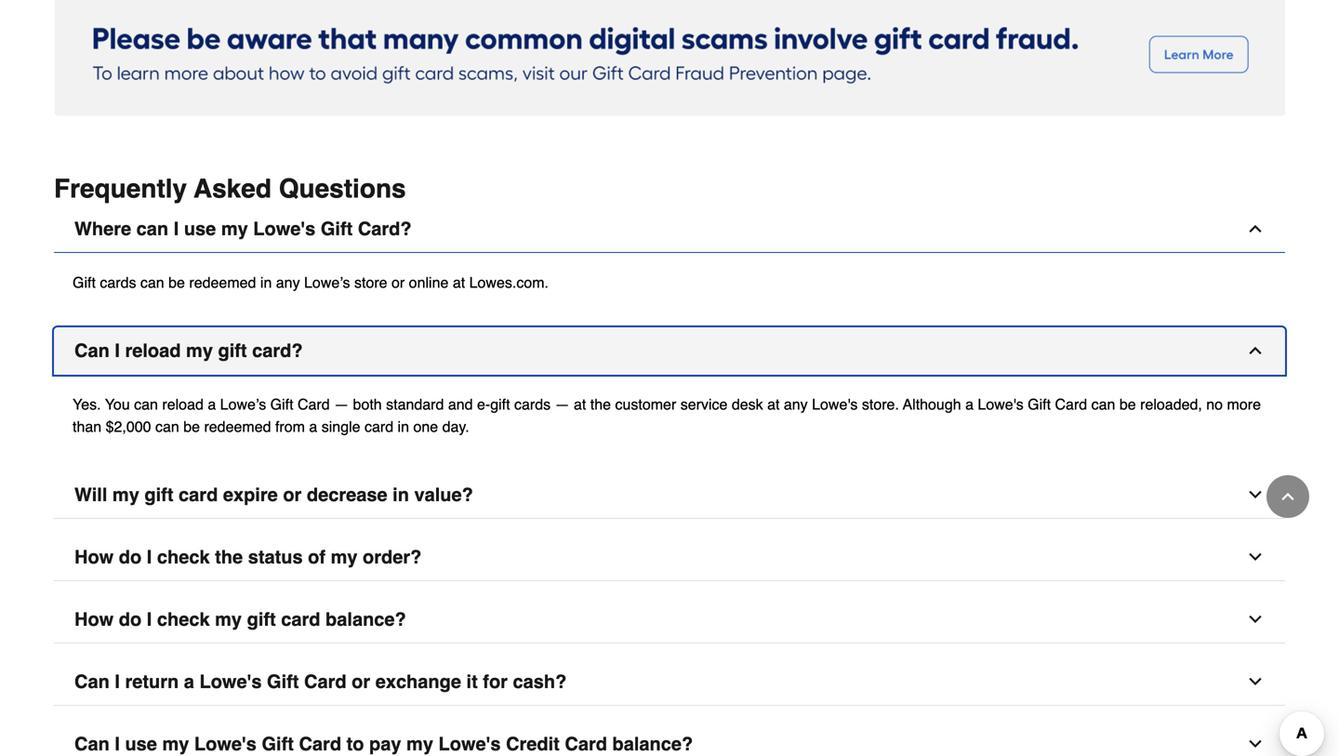 Task type: describe. For each thing, give the bounding box(es) containing it.
how do i check my gift card balance?
[[74, 609, 406, 630]]

my left card? in the left of the page
[[186, 340, 213, 361]]

or inside will my gift card expire or decrease in value? button
[[283, 484, 302, 505]]

can up $2,000
[[134, 396, 158, 413]]

0 vertical spatial or
[[392, 274, 405, 291]]

1 vertical spatial be
[[1120, 396, 1136, 413]]

than
[[73, 418, 102, 435]]

balance? inside can i use my lowe's gift card to pay my lowe's credit card balance? button
[[613, 733, 693, 755]]

of
[[308, 546, 326, 568]]

2 vertical spatial be
[[183, 418, 200, 435]]

gift cards can be redeemed in any lowe's store or online at lowes.com.
[[73, 274, 549, 291]]

reload inside can i reload my gift card? button
[[125, 340, 181, 361]]

2 vertical spatial card
[[281, 609, 320, 630]]

balance? inside 'how do i check my gift card balance?' button
[[326, 609, 406, 630]]

service
[[681, 396, 728, 413]]

or inside can i return a lowe's gift card or exchange it for cash? button
[[352, 671, 370, 692]]

1 horizontal spatial lowe's
[[304, 274, 350, 291]]

cards inside yes. you can reload a lowe's gift card — both standard and e-gift cards — at the customer service desk at any lowe's store. although a lowe's gift card can be reloaded, no more than $2,000 can be redeemed from a single card in one day.
[[514, 396, 551, 413]]

standard
[[386, 396, 444, 413]]

can i reload my gift card?
[[74, 340, 303, 361]]

the inside yes. you can reload a lowe's gift card — both standard and e-gift cards — at the customer service desk at any lowe's store. although a lowe's gift card can be reloaded, no more than $2,000 can be redeemed from a single card in one day.
[[591, 396, 611, 413]]

1 — from the left
[[334, 396, 349, 413]]

decrease
[[307, 484, 388, 505]]

more
[[1227, 396, 1261, 413]]

can for can i return a lowe's gift card or exchange it for cash?
[[74, 671, 110, 692]]

scroll to top element
[[1267, 475, 1310, 518]]

card?
[[252, 340, 303, 361]]

to
[[347, 733, 364, 755]]

0 horizontal spatial card
[[179, 484, 218, 505]]

return
[[125, 671, 179, 692]]

0 horizontal spatial cards
[[100, 274, 136, 291]]

frequently asked questions
[[54, 174, 406, 204]]

day.
[[442, 418, 469, 435]]

pay
[[369, 733, 401, 755]]

e-
[[477, 396, 490, 413]]

a right 'although'
[[966, 396, 974, 413]]

reloaded,
[[1141, 396, 1203, 413]]

gift right will
[[145, 484, 173, 505]]

in inside yes. you can reload a lowe's gift card — both standard and e-gift cards — at the customer service desk at any lowe's store. although a lowe's gift card can be reloaded, no more than $2,000 can be redeemed from a single card in one day.
[[398, 418, 409, 435]]

can i use my lowe's gift card to pay my lowe's credit card balance? button
[[54, 721, 1286, 756]]

0 horizontal spatial at
[[453, 274, 465, 291]]

store.
[[862, 396, 899, 413]]

how for how do i check my gift card balance?
[[74, 609, 114, 630]]

2 horizontal spatial at
[[768, 396, 780, 413]]

gift inside yes. you can reload a lowe's gift card — both standard and e-gift cards — at the customer service desk at any lowe's store. although a lowe's gift card can be reloaded, no more than $2,000 can be redeemed from a single card in one day.
[[490, 396, 510, 413]]

can inside button
[[136, 218, 169, 239]]

chevron up image for can i reload my gift card?
[[1247, 341, 1265, 360]]

chevron down image for how do i check my gift card balance?
[[1247, 610, 1265, 629]]

card inside yes. you can reload a lowe's gift card — both standard and e-gift cards — at the customer service desk at any lowe's store. although a lowe's gift card can be reloaded, no more than $2,000 can be redeemed from a single card in one day.
[[365, 418, 394, 435]]

0 vertical spatial be
[[169, 274, 185, 291]]

will
[[74, 484, 107, 505]]

can right $2,000
[[155, 418, 179, 435]]

questions
[[279, 174, 406, 204]]

a down can i reload my gift card? at the top of the page
[[208, 396, 216, 413]]

value?
[[414, 484, 473, 505]]

my right will
[[112, 484, 139, 505]]

0 horizontal spatial any
[[276, 274, 300, 291]]

the inside the how do i check the status of my order? button
[[215, 546, 243, 568]]

can i return a lowe's gift card or exchange it for cash?
[[74, 671, 567, 692]]

check for the
[[157, 546, 210, 568]]

do for how do i check my gift card balance?
[[119, 609, 142, 630]]

and
[[448, 396, 473, 413]]

check for my
[[157, 609, 210, 630]]

a right from
[[309, 418, 317, 435]]

gift down how do i check the status of my order?
[[247, 609, 276, 630]]

how do i check my gift card balance? button
[[54, 596, 1286, 644]]

from
[[275, 418, 305, 435]]

how for how do i check the status of my order?
[[74, 546, 114, 568]]

my down asked
[[221, 218, 248, 239]]

for
[[483, 671, 508, 692]]

will my gift card expire or decrease in value? button
[[54, 471, 1286, 519]]



Task type: locate. For each thing, give the bounding box(es) containing it.
0 vertical spatial the
[[591, 396, 611, 413]]

at right 'desk'
[[768, 396, 780, 413]]

1 horizontal spatial use
[[184, 218, 216, 239]]

chevron up image inside where can i use my lowe's gift card? button
[[1247, 219, 1265, 238]]

3 chevron down image from the top
[[1247, 735, 1265, 753]]

in
[[260, 274, 272, 291], [398, 418, 409, 435], [393, 484, 409, 505]]

cards down where
[[100, 274, 136, 291]]

in left value?
[[393, 484, 409, 505]]

asked
[[194, 174, 272, 204]]

my right of
[[331, 546, 358, 568]]

1 vertical spatial use
[[125, 733, 157, 755]]

3 can from the top
[[74, 733, 110, 755]]

where can i use my lowe's gift card?
[[74, 218, 412, 239]]

how do i check the status of my order?
[[74, 546, 422, 568]]

card inside can i return a lowe's gift card or exchange it for cash? button
[[304, 671, 347, 692]]

my down how do i check the status of my order?
[[215, 609, 242, 630]]

cards right e-
[[514, 396, 551, 413]]

check
[[157, 546, 210, 568], [157, 609, 210, 630]]

gift
[[218, 340, 247, 361], [490, 396, 510, 413], [145, 484, 173, 505], [247, 609, 276, 630]]

chevron up image for where can i use my lowe's gift card?
[[1247, 219, 1265, 238]]

online
[[409, 274, 449, 291]]

chevron down image inside 'how do i check my gift card balance?' button
[[1247, 610, 1265, 629]]

card down both
[[365, 418, 394, 435]]

or right store
[[392, 274, 405, 291]]

can i return a lowe's gift card or exchange it for cash? button
[[54, 658, 1286, 706]]

1 chevron down image from the top
[[1247, 485, 1265, 504]]

at right "online"
[[453, 274, 465, 291]]

0 vertical spatial do
[[119, 546, 142, 568]]

2 horizontal spatial card
[[365, 418, 394, 435]]

use down frequently asked questions
[[184, 218, 216, 239]]

chevron up image inside scroll to top element
[[1279, 487, 1298, 506]]

use
[[184, 218, 216, 239], [125, 733, 157, 755]]

order?
[[363, 546, 422, 568]]

store
[[354, 274, 388, 291]]

1 check from the top
[[157, 546, 210, 568]]

a right return
[[184, 671, 194, 692]]

lowe's down card? in the left of the page
[[220, 396, 266, 413]]

or
[[392, 274, 405, 291], [283, 484, 302, 505], [352, 671, 370, 692]]

1 chevron down image from the top
[[1247, 548, 1265, 566]]

or left exchange
[[352, 671, 370, 692]]

0 horizontal spatial use
[[125, 733, 157, 755]]

credit
[[506, 733, 560, 755]]

1 vertical spatial chevron down image
[[1247, 672, 1265, 691]]

can up can i reload my gift card? at the top of the page
[[140, 274, 164, 291]]

expire
[[223, 484, 278, 505]]

0 horizontal spatial the
[[215, 546, 243, 568]]

where
[[74, 218, 131, 239]]

balance?
[[326, 609, 406, 630], [613, 733, 693, 755]]

desk
[[732, 396, 763, 413]]

gift right and
[[490, 396, 510, 413]]

yes. you can reload a lowe's gift card — both standard and e-gift cards — at the customer service desk at any lowe's store. although a lowe's gift card can be reloaded, no more than $2,000 can be redeemed from a single card in one day.
[[73, 396, 1261, 435]]

1 horizontal spatial any
[[784, 396, 808, 413]]

lowe's
[[253, 218, 316, 239], [812, 396, 858, 413], [978, 396, 1024, 413], [200, 671, 262, 692], [194, 733, 257, 755], [439, 733, 501, 755]]

my right pay
[[407, 733, 433, 755]]

where can i use my lowe's gift card? button
[[54, 205, 1286, 253]]

card down of
[[281, 609, 320, 630]]

1 horizontal spatial at
[[574, 396, 586, 413]]

reload down can i reload my gift card? at the top of the page
[[162, 396, 204, 413]]

or right expire
[[283, 484, 302, 505]]

2 vertical spatial in
[[393, 484, 409, 505]]

1 vertical spatial balance?
[[613, 733, 693, 755]]

— up single
[[334, 396, 349, 413]]

2 chevron down image from the top
[[1247, 610, 1265, 629]]

a
[[208, 396, 216, 413], [966, 396, 974, 413], [309, 418, 317, 435], [184, 671, 194, 692]]

lowes.com.
[[469, 274, 549, 291]]

0 vertical spatial can
[[74, 340, 110, 361]]

customer
[[615, 396, 677, 413]]

1 vertical spatial lowe's
[[220, 396, 266, 413]]

exchange
[[376, 671, 461, 692]]

can right where
[[136, 218, 169, 239]]

no
[[1207, 396, 1223, 413]]

will my gift card expire or decrease in value?
[[74, 484, 473, 505]]

can for can i reload my gift card?
[[74, 340, 110, 361]]

frequently
[[54, 174, 187, 204]]

be left reloaded,
[[1120, 396, 1136, 413]]

in inside button
[[393, 484, 409, 505]]

chevron down image inside will my gift card expire or decrease in value? button
[[1247, 485, 1265, 504]]

the left status
[[215, 546, 243, 568]]

lowe's left store
[[304, 274, 350, 291]]

2 how from the top
[[74, 609, 114, 630]]

how do i check the status of my order? button
[[54, 534, 1286, 581]]

check up return
[[157, 609, 210, 630]]

0 vertical spatial chevron down image
[[1247, 548, 1265, 566]]

in left one
[[398, 418, 409, 435]]

1 vertical spatial any
[[784, 396, 808, 413]]

2 do from the top
[[119, 609, 142, 630]]

2 chevron down image from the top
[[1247, 672, 1265, 691]]

you
[[105, 396, 130, 413]]

card
[[298, 396, 330, 413], [1055, 396, 1088, 413], [304, 671, 347, 692], [299, 733, 341, 755], [565, 733, 607, 755]]

single
[[322, 418, 361, 435]]

0 vertical spatial use
[[184, 218, 216, 239]]

at
[[453, 274, 465, 291], [574, 396, 586, 413], [768, 396, 780, 413]]

0 vertical spatial check
[[157, 546, 210, 568]]

my down return
[[162, 733, 189, 755]]

yes.
[[73, 396, 101, 413]]

one
[[413, 418, 438, 435]]

balance? down can i return a lowe's gift card or exchange it for cash? button
[[613, 733, 693, 755]]

0 vertical spatial in
[[260, 274, 272, 291]]

1 vertical spatial cards
[[514, 396, 551, 413]]

0 vertical spatial cards
[[100, 274, 136, 291]]

chevron down image for cash?
[[1247, 672, 1265, 691]]

be up can i reload my gift card? at the top of the page
[[169, 274, 185, 291]]

1 vertical spatial chevron down image
[[1247, 610, 1265, 629]]

check up how do i check my gift card balance?
[[157, 546, 210, 568]]

0 horizontal spatial or
[[283, 484, 302, 505]]

1 can from the top
[[74, 340, 110, 361]]

0 vertical spatial how
[[74, 546, 114, 568]]

lowe's
[[304, 274, 350, 291], [220, 396, 266, 413]]

1 vertical spatial in
[[398, 418, 409, 435]]

1 vertical spatial card
[[179, 484, 218, 505]]

how inside the how do i check the status of my order? button
[[74, 546, 114, 568]]

redeemed down the where can i use my lowe's gift card? at left top
[[189, 274, 256, 291]]

1 vertical spatial reload
[[162, 396, 204, 413]]

0 vertical spatial lowe's
[[304, 274, 350, 291]]

any
[[276, 274, 300, 291], [784, 396, 808, 413]]

chevron down image inside can i use my lowe's gift card to pay my lowe's credit card balance? button
[[1247, 735, 1265, 753]]

the left "customer"
[[591, 396, 611, 413]]

2 can from the top
[[74, 671, 110, 692]]

1 horizontal spatial cards
[[514, 396, 551, 413]]

2 vertical spatial chevron down image
[[1247, 735, 1265, 753]]

1 vertical spatial how
[[74, 609, 114, 630]]

in down the where can i use my lowe's gift card? at left top
[[260, 274, 272, 291]]

balance? down 'order?'
[[326, 609, 406, 630]]

at left "customer"
[[574, 396, 586, 413]]

2 horizontal spatial or
[[392, 274, 405, 291]]

chevron up image inside can i reload my gift card? button
[[1247, 341, 1265, 360]]

1 do from the top
[[119, 546, 142, 568]]

i
[[174, 218, 179, 239], [115, 340, 120, 361], [147, 546, 152, 568], [147, 609, 152, 630], [115, 671, 120, 692], [115, 733, 120, 755]]

1 horizontal spatial the
[[591, 396, 611, 413]]

both
[[353, 396, 382, 413]]

0 horizontal spatial lowe's
[[220, 396, 266, 413]]

the
[[591, 396, 611, 413], [215, 546, 243, 568]]

chevron down image for credit
[[1247, 735, 1265, 753]]

card
[[365, 418, 394, 435], [179, 484, 218, 505], [281, 609, 320, 630]]

can
[[74, 340, 110, 361], [74, 671, 110, 692], [74, 733, 110, 755]]

1 vertical spatial the
[[215, 546, 243, 568]]

reload up you
[[125, 340, 181, 361]]

my
[[221, 218, 248, 239], [186, 340, 213, 361], [112, 484, 139, 505], [331, 546, 358, 568], [215, 609, 242, 630], [162, 733, 189, 755], [407, 733, 433, 755]]

cards
[[100, 274, 136, 291], [514, 396, 551, 413]]

can left reloaded,
[[1092, 396, 1116, 413]]

redeemed inside yes. you can reload a lowe's gift card — both standard and e-gift cards — at the customer service desk at any lowe's store. although a lowe's gift card can be reloaded, no more than $2,000 can be redeemed from a single card in one day.
[[204, 418, 271, 435]]

be right $2,000
[[183, 418, 200, 435]]

2 check from the top
[[157, 609, 210, 630]]

gift left card? in the left of the page
[[218, 340, 247, 361]]

any up card? in the left of the page
[[276, 274, 300, 291]]

many digital scams involve gift card fraud. visit our gift card fraud page to learn more. image
[[54, 0, 1286, 116]]

0 horizontal spatial —
[[334, 396, 349, 413]]

it
[[467, 671, 478, 692]]

how inside 'how do i check my gift card balance?' button
[[74, 609, 114, 630]]

how
[[74, 546, 114, 568], [74, 609, 114, 630]]

chevron down image
[[1247, 485, 1265, 504], [1247, 610, 1265, 629]]

reload inside yes. you can reload a lowe's gift card — both standard and e-gift cards — at the customer service desk at any lowe's store. although a lowe's gift card can be reloaded, no more than $2,000 can be redeemed from a single card in one day.
[[162, 396, 204, 413]]

chevron up image
[[1247, 219, 1265, 238], [1247, 341, 1265, 360], [1279, 487, 1298, 506]]

can for can i use my lowe's gift card to pay my lowe's credit card balance?
[[74, 733, 110, 755]]

be
[[169, 274, 185, 291], [1120, 396, 1136, 413], [183, 418, 200, 435]]

a inside can i return a lowe's gift card or exchange it for cash? button
[[184, 671, 194, 692]]

can
[[136, 218, 169, 239], [140, 274, 164, 291], [134, 396, 158, 413], [1092, 396, 1116, 413], [155, 418, 179, 435]]

card?
[[358, 218, 412, 239]]

reload
[[125, 340, 181, 361], [162, 396, 204, 413]]

$2,000
[[106, 418, 151, 435]]

1 vertical spatial or
[[283, 484, 302, 505]]

use down return
[[125, 733, 157, 755]]

any inside yes. you can reload a lowe's gift card — both standard and e-gift cards — at the customer service desk at any lowe's store. although a lowe's gift card can be reloaded, no more than $2,000 can be redeemed from a single card in one day.
[[784, 396, 808, 413]]

can i reload my gift card? button
[[54, 327, 1286, 375]]

0 vertical spatial balance?
[[326, 609, 406, 630]]

cash?
[[513, 671, 567, 692]]

0 vertical spatial card
[[365, 418, 394, 435]]

1 vertical spatial redeemed
[[204, 418, 271, 435]]

card left expire
[[179, 484, 218, 505]]

redeemed left from
[[204, 418, 271, 435]]

1 horizontal spatial balance?
[[613, 733, 693, 755]]

1 vertical spatial do
[[119, 609, 142, 630]]

2 vertical spatial or
[[352, 671, 370, 692]]

1 horizontal spatial or
[[352, 671, 370, 692]]

0 vertical spatial redeemed
[[189, 274, 256, 291]]

0 vertical spatial any
[[276, 274, 300, 291]]

0 vertical spatial chevron down image
[[1247, 485, 1265, 504]]

0 vertical spatial chevron up image
[[1247, 219, 1265, 238]]

1 horizontal spatial —
[[555, 396, 570, 413]]

chevron down image inside the how do i check the status of my order? button
[[1247, 548, 1265, 566]]

0 vertical spatial reload
[[125, 340, 181, 361]]

status
[[248, 546, 303, 568]]

2 vertical spatial chevron up image
[[1279, 487, 1298, 506]]

1 vertical spatial check
[[157, 609, 210, 630]]

2 — from the left
[[555, 396, 570, 413]]

although
[[903, 396, 962, 413]]

redeemed
[[189, 274, 256, 291], [204, 418, 271, 435]]

1 horizontal spatial card
[[281, 609, 320, 630]]

do for how do i check the status of my order?
[[119, 546, 142, 568]]

gift
[[321, 218, 353, 239], [73, 274, 96, 291], [270, 396, 294, 413], [1028, 396, 1051, 413], [267, 671, 299, 692], [262, 733, 294, 755]]

1 vertical spatial can
[[74, 671, 110, 692]]

0 horizontal spatial balance?
[[326, 609, 406, 630]]

1 vertical spatial chevron up image
[[1247, 341, 1265, 360]]

1 how from the top
[[74, 546, 114, 568]]

chevron down image
[[1247, 548, 1265, 566], [1247, 672, 1265, 691], [1247, 735, 1265, 753]]

do
[[119, 546, 142, 568], [119, 609, 142, 630]]

— right e-
[[555, 396, 570, 413]]

lowe's inside yes. you can reload a lowe's gift card — both standard and e-gift cards — at the customer service desk at any lowe's store. although a lowe's gift card can be reloaded, no more than $2,000 can be redeemed from a single card in one day.
[[220, 396, 266, 413]]

can i use my lowe's gift card to pay my lowe's credit card balance?
[[74, 733, 693, 755]]

2 vertical spatial can
[[74, 733, 110, 755]]

chevron down image for will my gift card expire or decrease in value?
[[1247, 485, 1265, 504]]

any right 'desk'
[[784, 396, 808, 413]]

—
[[334, 396, 349, 413], [555, 396, 570, 413]]

chevron down image inside can i return a lowe's gift card or exchange it for cash? button
[[1247, 672, 1265, 691]]



Task type: vqa. For each thing, say whether or not it's contained in the screenshot.
10-
no



